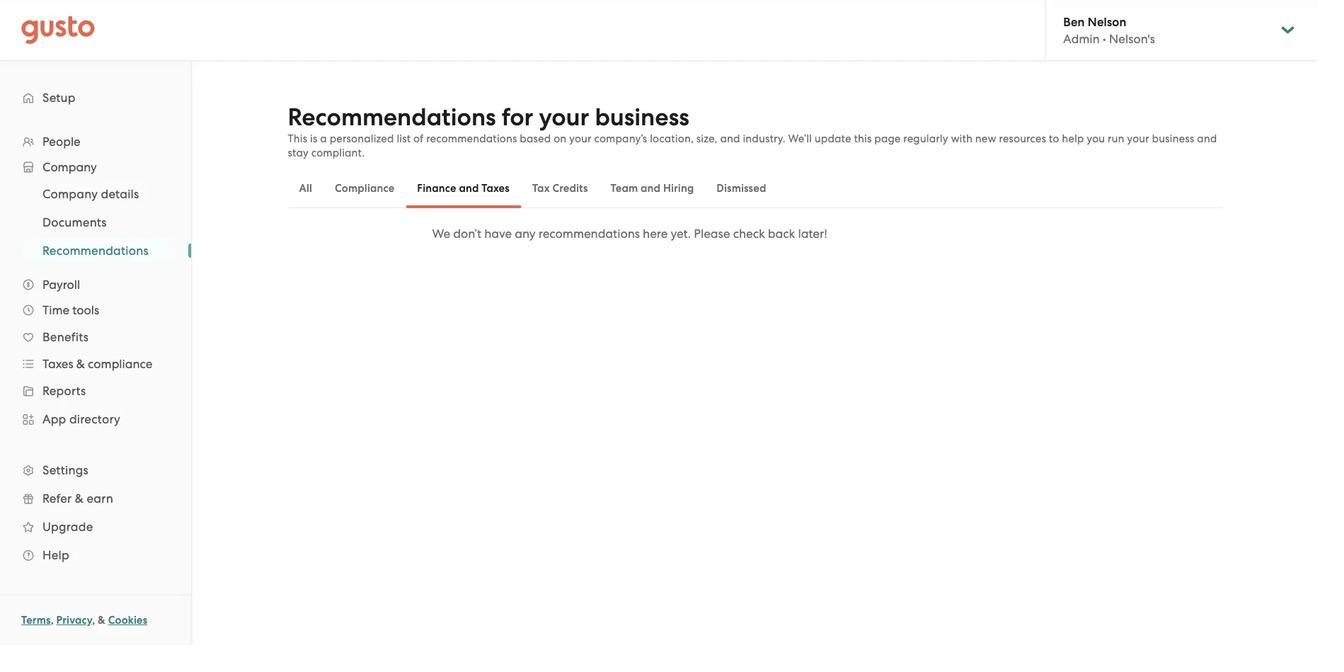 Task type: describe. For each thing, give the bounding box(es) containing it.
refer
[[42, 491, 72, 506]]

update
[[815, 132, 852, 145]]

we'll
[[789, 132, 812, 145]]

refer & earn link
[[14, 486, 177, 511]]

reports
[[42, 384, 86, 398]]

personalized
[[330, 132, 394, 145]]

run
[[1108, 132, 1125, 145]]

any
[[515, 227, 536, 241]]

you
[[1087, 132, 1105, 145]]

of
[[414, 132, 424, 145]]

directory
[[69, 412, 120, 426]]

later!
[[798, 227, 828, 241]]

tax
[[532, 182, 550, 195]]

benefits link
[[14, 324, 177, 350]]

setup
[[42, 91, 76, 105]]

and inside the team and hiring button
[[641, 182, 661, 195]]

your right run
[[1128, 132, 1150, 145]]

to
[[1049, 132, 1060, 145]]

people button
[[14, 129, 177, 154]]

& for compliance
[[76, 357, 85, 371]]

company details
[[42, 187, 139, 201]]

your right on
[[570, 132, 592, 145]]

we don't have any recommendations here yet. please check back later!
[[432, 227, 828, 241]]

credits
[[553, 182, 588, 195]]

•
[[1103, 32, 1107, 46]]

have
[[485, 227, 512, 241]]

earn
[[87, 491, 113, 506]]

tax credits button
[[521, 171, 599, 205]]

1 vertical spatial recommendations
[[539, 227, 640, 241]]

this
[[288, 132, 307, 145]]

ben nelson admin • nelson's
[[1064, 14, 1155, 46]]

size,
[[697, 132, 718, 145]]

dismissed
[[717, 182, 767, 195]]

home image
[[21, 16, 95, 44]]

nelson
[[1088, 14, 1127, 29]]

team and hiring
[[611, 182, 694, 195]]

team
[[611, 182, 638, 195]]

finance
[[417, 182, 457, 195]]

list containing company details
[[0, 180, 191, 265]]

upgrade
[[42, 520, 93, 534]]

company's
[[594, 132, 647, 145]]

company details link
[[25, 181, 177, 207]]

app directory
[[42, 412, 120, 426]]

taxes & compliance
[[42, 357, 153, 371]]

payroll
[[42, 278, 80, 292]]

benefits
[[42, 330, 89, 344]]

all
[[299, 182, 312, 195]]

1 , from the left
[[51, 614, 54, 627]]

tools
[[72, 303, 99, 317]]

list containing people
[[0, 129, 191, 569]]

don't
[[453, 227, 482, 241]]

people
[[42, 135, 81, 149]]

taxes & compliance button
[[14, 351, 177, 377]]

recommendations for recommendations for your business this is a personalized list of recommendations based on your company's location, size, and industry. we'll update this page regularly with new resources to help you run your business and stay compliant.
[[288, 103, 496, 132]]

nelson's
[[1110, 32, 1155, 46]]

and inside finance and taxes button
[[459, 182, 479, 195]]

gusto navigation element
[[0, 61, 191, 592]]

a
[[320, 132, 327, 145]]

taxes inside dropdown button
[[42, 357, 73, 371]]

page
[[875, 132, 901, 145]]

privacy
[[56, 614, 92, 627]]

compliance button
[[324, 171, 406, 205]]

dismissed button
[[706, 171, 778, 205]]

help link
[[14, 542, 177, 568]]

is
[[310, 132, 318, 145]]

reports link
[[14, 378, 177, 404]]

compliance
[[88, 357, 153, 371]]

payroll button
[[14, 272, 177, 297]]



Task type: locate. For each thing, give the bounding box(es) containing it.
stay
[[288, 147, 309, 159]]

0 horizontal spatial recommendations
[[42, 244, 149, 258]]

business
[[595, 103, 690, 132], [1153, 132, 1195, 145]]

recommendations
[[426, 132, 517, 145], [539, 227, 640, 241]]

list
[[397, 132, 411, 145]]

finance and taxes
[[417, 182, 510, 195]]

& up reports link
[[76, 357, 85, 371]]

yet.
[[671, 227, 691, 241]]

documents
[[42, 215, 107, 229]]

1 vertical spatial business
[[1153, 132, 1195, 145]]

taxes up have at the top left of page
[[482, 182, 510, 195]]

0 vertical spatial company
[[42, 160, 97, 174]]

terms , privacy , & cookies
[[21, 614, 147, 627]]

taxes
[[482, 182, 510, 195], [42, 357, 73, 371]]

& for earn
[[75, 491, 84, 506]]

location,
[[650, 132, 694, 145]]

help
[[42, 548, 69, 562]]

0 vertical spatial recommendations
[[426, 132, 517, 145]]

business right run
[[1153, 132, 1195, 145]]

cookies
[[108, 614, 147, 627]]

help
[[1062, 132, 1084, 145]]

1 horizontal spatial business
[[1153, 132, 1195, 145]]

new
[[976, 132, 997, 145]]

upgrade link
[[14, 514, 177, 540]]

compliant.
[[311, 147, 365, 159]]

company down people
[[42, 160, 97, 174]]

0 horizontal spatial ,
[[51, 614, 54, 627]]

1 vertical spatial company
[[42, 187, 98, 201]]

we
[[432, 227, 450, 241]]

finance and taxes button
[[406, 171, 521, 205]]

ben
[[1064, 14, 1085, 29]]

for
[[502, 103, 533, 132]]

& left cookies
[[98, 614, 106, 627]]

list
[[0, 129, 191, 569], [0, 180, 191, 265]]

time tools button
[[14, 297, 177, 323]]

terms
[[21, 614, 51, 627]]

recommendations link
[[25, 238, 177, 263]]

recommendations up finance and taxes button
[[426, 132, 517, 145]]

admin
[[1064, 32, 1100, 46]]

recommendation categories for your business tab list
[[288, 169, 1223, 208]]

company for company
[[42, 160, 97, 174]]

1 horizontal spatial recommendations
[[288, 103, 496, 132]]

settings
[[42, 463, 88, 477]]

, left cookies
[[92, 614, 95, 627]]

tax credits
[[532, 182, 588, 195]]

company up documents
[[42, 187, 98, 201]]

recommendations up list
[[288, 103, 496, 132]]

0 vertical spatial business
[[595, 103, 690, 132]]

time
[[42, 303, 69, 317]]

recommendations inside gusto navigation element
[[42, 244, 149, 258]]

refer & earn
[[42, 491, 113, 506]]

2 list from the top
[[0, 180, 191, 265]]

recommendations inside recommendations for your business this is a personalized list of recommendations based on your company's location, size, and industry. we'll update this page regularly with new resources to help you run your business and stay compliant.
[[288, 103, 496, 132]]

terms link
[[21, 614, 51, 627]]

business up the company's on the left top
[[595, 103, 690, 132]]

on
[[554, 132, 567, 145]]

1 horizontal spatial ,
[[92, 614, 95, 627]]

1 vertical spatial &
[[75, 491, 84, 506]]

company for company details
[[42, 187, 98, 201]]

cookies button
[[108, 612, 147, 629]]

2 company from the top
[[42, 187, 98, 201]]

2 vertical spatial &
[[98, 614, 106, 627]]

0 vertical spatial taxes
[[482, 182, 510, 195]]

app
[[42, 412, 66, 426]]

recommendations inside recommendations for your business this is a personalized list of recommendations based on your company's location, size, and industry. we'll update this page regularly with new resources to help you run your business and stay compliant.
[[426, 132, 517, 145]]

2 , from the left
[[92, 614, 95, 627]]

check
[[733, 227, 765, 241]]

recommendations for your business this is a personalized list of recommendations based on your company's location, size, and industry. we'll update this page regularly with new resources to help you run your business and stay compliant.
[[288, 103, 1218, 159]]

here
[[643, 227, 668, 241]]

recommendations for recommendations
[[42, 244, 149, 258]]

compliance
[[335, 182, 395, 195]]

based
[[520, 132, 551, 145]]

0 horizontal spatial recommendations
[[426, 132, 517, 145]]

1 list from the top
[[0, 129, 191, 569]]

1 vertical spatial taxes
[[42, 357, 73, 371]]

industry.
[[743, 132, 786, 145]]

recommendations down documents link
[[42, 244, 149, 258]]

settings link
[[14, 457, 177, 483]]

details
[[101, 187, 139, 201]]

1 company from the top
[[42, 160, 97, 174]]

setup link
[[14, 85, 177, 110]]

time tools
[[42, 303, 99, 317]]

this
[[854, 132, 872, 145]]

0 horizontal spatial taxes
[[42, 357, 73, 371]]

taxes inside button
[[482, 182, 510, 195]]

0 vertical spatial recommendations
[[288, 103, 496, 132]]

1 vertical spatial recommendations
[[42, 244, 149, 258]]

team and hiring button
[[599, 171, 706, 205]]

recommendations
[[288, 103, 496, 132], [42, 244, 149, 258]]

with
[[951, 132, 973, 145]]

hiring
[[663, 182, 694, 195]]

&
[[76, 357, 85, 371], [75, 491, 84, 506], [98, 614, 106, 627]]

recommendations down credits on the top left of the page
[[539, 227, 640, 241]]

company button
[[14, 154, 177, 180]]

0 vertical spatial &
[[76, 357, 85, 371]]

0 horizontal spatial business
[[595, 103, 690, 132]]

company inside dropdown button
[[42, 160, 97, 174]]

1 horizontal spatial taxes
[[482, 182, 510, 195]]

,
[[51, 614, 54, 627], [92, 614, 95, 627]]

documents link
[[25, 210, 177, 235]]

regularly
[[904, 132, 949, 145]]

your up on
[[539, 103, 589, 132]]

& inside dropdown button
[[76, 357, 85, 371]]

1 horizontal spatial recommendations
[[539, 227, 640, 241]]

, left privacy
[[51, 614, 54, 627]]

app directory link
[[14, 406, 177, 432]]

back
[[768, 227, 795, 241]]

taxes up the reports
[[42, 357, 73, 371]]

all button
[[288, 171, 324, 205]]

& left earn
[[75, 491, 84, 506]]

please
[[694, 227, 730, 241]]

resources
[[999, 132, 1047, 145]]



Task type: vqa. For each thing, say whether or not it's contained in the screenshot.
Team Members Link
no



